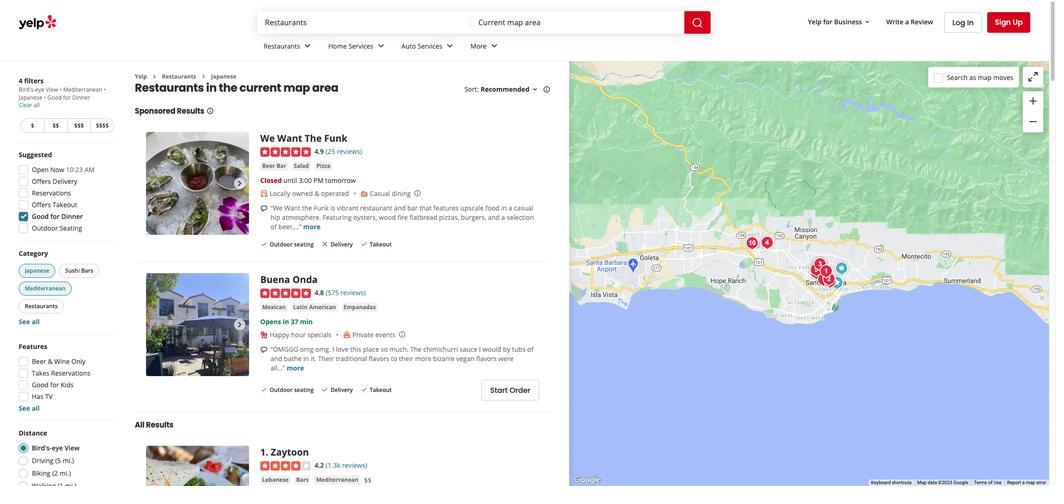 Task type: locate. For each thing, give the bounding box(es) containing it.
delivery down traditional
[[331, 387, 353, 395]]

16 chevron down v2 image for yelp for business
[[864, 18, 872, 26]]

the up 4.9 link
[[305, 132, 322, 145]]

slideshow element for buena
[[146, 274, 249, 377]]

selection
[[507, 213, 534, 222]]

outdoor seating
[[270, 241, 314, 249], [270, 387, 314, 395]]

reviews) for we want the funk
[[337, 147, 362, 156]]

1 vertical spatial results
[[146, 420, 174, 431]]

mexican link
[[260, 303, 288, 312]]

2 see all from the top
[[19, 404, 40, 413]]

japanese down the category
[[25, 267, 49, 275]]

yelp left business on the right top
[[808, 17, 822, 26]]

2 see from the top
[[19, 404, 30, 413]]

bars inside button
[[81, 267, 93, 275]]

0 horizontal spatial and
[[271, 355, 282, 364]]

results left 16 info v2 image on the left top of page
[[177, 106, 204, 117]]

1 horizontal spatial flavors
[[476, 355, 497, 364]]

takeout down wood at the left of page
[[370, 241, 392, 249]]

none field find
[[265, 17, 464, 28]]

dinner up $$$
[[72, 94, 90, 102]]

all
[[135, 420, 145, 431]]

locally
[[270, 189, 291, 198]]

0 horizontal spatial services
[[349, 41, 374, 50]]

mi.) right (5
[[63, 457, 74, 466]]

0 horizontal spatial 16 checkmark v2 image
[[260, 387, 268, 394]]

None search field
[[258, 11, 713, 34]]

all right clear on the left top of page
[[34, 101, 40, 109]]

dining
[[392, 189, 411, 198]]

16 checkmark v2 image for delivery's 16 checkmark v2 image
[[360, 387, 368, 394]]

1 horizontal spatial $$
[[364, 476, 372, 485]]

1 horizontal spatial mediterranean button
[[314, 476, 360, 485]]

1 slideshow element from the top
[[146, 132, 249, 235]]

& left wine
[[48, 357, 53, 366]]

restaurants inside business categories element
[[264, 41, 300, 50]]

Near text field
[[479, 17, 677, 28]]

of down hip
[[271, 223, 277, 231]]

0 horizontal spatial view
[[46, 86, 58, 94]]

outdoor seating down all…"
[[270, 387, 314, 395]]

category
[[19, 249, 48, 258]]

1 vertical spatial bird's-
[[32, 444, 52, 453]]

0 vertical spatial more
[[303, 223, 321, 231]]

in up 16 info v2 image on the left top of page
[[206, 80, 217, 96]]

results right all
[[146, 420, 174, 431]]

and down food
[[488, 213, 500, 222]]

1 horizontal spatial restaurants link
[[256, 34, 321, 61]]

the right 16 chevron right v2 icon
[[219, 80, 237, 96]]

of left use
[[989, 481, 993, 486]]

tv
[[45, 392, 53, 401]]

info icon image
[[414, 190, 421, 197], [414, 190, 421, 197], [398, 331, 406, 339], [398, 331, 406, 339]]

0 vertical spatial good
[[47, 94, 62, 102]]

flavors
[[369, 355, 390, 364], [476, 355, 497, 364]]

data
[[928, 481, 937, 486]]

2 16 checkmark v2 image from the left
[[321, 387, 329, 394]]

luna grill - santa barbara image
[[743, 234, 762, 253]]

omg
[[300, 345, 314, 354]]

more link down atmosphere.
[[303, 223, 321, 231]]

in right food
[[502, 204, 507, 213]]

moves
[[994, 73, 1014, 82]]

more down the bathe
[[287, 364, 304, 373]]

(1.3k reviews) link
[[326, 460, 367, 471]]

16 checkmark v2 image down 16 speech v2 icon
[[260, 387, 268, 394]]

japanese link
[[211, 73, 237, 81]]

a left 'casual'
[[509, 204, 513, 213]]

filters
[[24, 76, 44, 85]]

beer left bar
[[262, 162, 275, 170]]

for inside button
[[824, 17, 833, 26]]

seating down it.
[[294, 387, 314, 395]]

2 vertical spatial good
[[32, 381, 49, 390]]

previous image
[[150, 320, 161, 331]]

1 vertical spatial outdoor seating
[[270, 387, 314, 395]]

funk left is
[[314, 204, 329, 213]]

16 close v2 image
[[321, 241, 329, 248]]

teru japanese cuisine image
[[806, 260, 825, 279]]

bathe
[[284, 355, 302, 364]]

onda
[[293, 274, 318, 286]]

0 horizontal spatial yelp
[[135, 73, 147, 81]]

japanese down filters
[[19, 94, 42, 102]]

bars
[[81, 267, 93, 275], [296, 476, 309, 484]]

dinner inside group
[[61, 212, 83, 221]]

bird's- up driving
[[32, 444, 52, 453]]

in left it.
[[303, 355, 309, 364]]

beer inside beer bar button
[[262, 162, 275, 170]]

1 seating from the top
[[294, 241, 314, 249]]

all inside 4 filters bird's-eye view • mediterranean • japanese • good for dinner clear all
[[34, 101, 40, 109]]

biking
[[32, 469, 50, 478]]

for up $$ button
[[63, 94, 71, 102]]

mediterranean button down (1.3k
[[314, 476, 360, 485]]

beer inside group
[[32, 357, 46, 366]]

2 offers from the top
[[32, 200, 51, 209]]

sort:
[[465, 85, 479, 94]]

want for "we
[[284, 204, 301, 213]]

1 horizontal spatial •
[[60, 86, 62, 94]]

1 vertical spatial more link
[[287, 364, 304, 373]]

want inside "we want the funk is vibrant restaurant and bar that features upscale food in a casual hip atmosphere. featuring oysters, wood fire flatbread pizzas, burgers, and a selection of beer,…"
[[284, 204, 301, 213]]

bird's- inside 4 filters bird's-eye view • mediterranean • japanese • good for dinner clear all
[[19, 86, 35, 94]]

funk for the
[[314, 204, 329, 213]]

eye down filters
[[35, 86, 44, 94]]

1 horizontal spatial 16 checkmark v2 image
[[321, 387, 329, 394]]

"we want the funk is vibrant restaurant and bar that features upscale food in a casual hip atmosphere. featuring oysters, wood fire flatbread pizzas, burgers, and a selection of beer,…"
[[271, 204, 534, 231]]

3 24 chevron down v2 image from the left
[[444, 40, 456, 52]]

casual dining
[[370, 189, 411, 198]]

outdoor seating for delivery's 16 checkmark v2 image
[[270, 387, 314, 395]]

sushi bars
[[65, 267, 93, 275]]

order
[[510, 385, 531, 396]]

1 horizontal spatial services
[[418, 41, 443, 50]]

16 chevron down v2 image right business on the right top
[[864, 18, 872, 26]]

2 services from the left
[[418, 41, 443, 50]]

want up 4.9 star rating "image"
[[277, 132, 302, 145]]

1 24 chevron down v2 image from the left
[[302, 40, 313, 52]]

2 vertical spatial more
[[287, 364, 304, 373]]

map left area
[[284, 80, 310, 96]]

latin american button
[[291, 303, 338, 312]]

see all down has
[[19, 404, 40, 413]]

mediterranean button up restaurants button at the left
[[19, 282, 72, 296]]

for down offers takeout
[[50, 212, 60, 221]]

2 vertical spatial all
[[32, 404, 40, 413]]

0 vertical spatial of
[[271, 223, 277, 231]]

zoom in image
[[1028, 95, 1039, 107]]

& down pm
[[315, 189, 320, 198]]

16 chevron right v2 image
[[200, 73, 207, 80]]

mediterranean button
[[19, 282, 72, 296], [314, 476, 360, 485]]

mediterranean up restaurants button at the left
[[25, 285, 66, 293]]

2 vertical spatial japanese
[[25, 267, 49, 275]]

buena onda image
[[146, 274, 249, 377]]

bird's- down 4 at left
[[19, 86, 35, 94]]

lebanese button
[[260, 476, 291, 485]]

1 horizontal spatial and
[[394, 204, 406, 213]]

1 vertical spatial mi.)
[[60, 469, 71, 478]]

so
[[381, 345, 388, 354]]

bars button
[[294, 476, 311, 485]]

terms
[[974, 481, 988, 486]]

zaytoon link
[[271, 446, 309, 459]]

1 horizontal spatial i
[[479, 345, 481, 354]]

see for features
[[19, 404, 30, 413]]

0 vertical spatial eye
[[35, 86, 44, 94]]

delivery right 16 close v2 image
[[331, 241, 353, 249]]

$$ left '$$$' button
[[53, 122, 59, 130]]

1 services from the left
[[349, 41, 374, 50]]

reviews) right (1.3k
[[342, 461, 367, 470]]

• right clear all link
[[44, 94, 46, 102]]

0 horizontal spatial i
[[333, 345, 334, 354]]

owned
[[292, 189, 313, 198]]

map left error
[[1026, 481, 1036, 486]]

Find text field
[[265, 17, 464, 28]]

private
[[353, 331, 374, 340]]

24 chevron down v2 image
[[489, 40, 500, 52]]

1 vertical spatial funk
[[314, 204, 329, 213]]

0 vertical spatial see
[[19, 318, 30, 326]]

1 vertical spatial view
[[65, 444, 80, 453]]

24 chevron down v2 image for home services
[[375, 40, 387, 52]]

0 horizontal spatial beer
[[32, 357, 46, 366]]

0 vertical spatial bird's-
[[19, 86, 35, 94]]

4.9 star rating image
[[260, 148, 311, 157]]

flatbread
[[410, 213, 438, 222]]

(575 reviews) link
[[326, 288, 366, 298]]

bird's-eye view
[[32, 444, 80, 453]]

min
[[300, 318, 313, 327]]

bars right sushi
[[81, 267, 93, 275]]

bar
[[408, 204, 418, 213]]

clear
[[19, 101, 32, 109]]

16 checkmark v2 image down 16 speech v2 image
[[260, 241, 268, 248]]

operated
[[321, 189, 349, 198]]

outdoor seating
[[32, 224, 82, 233]]

for for dinner
[[50, 212, 60, 221]]

mediterranean up $$$
[[63, 86, 102, 94]]

2 none field from the left
[[479, 17, 677, 28]]

16 private events v2 image
[[343, 332, 351, 339]]

0 vertical spatial $$
[[53, 122, 59, 130]]

1 vertical spatial restaurants link
[[162, 73, 196, 81]]

1 i from the left
[[333, 345, 334, 354]]

good down offers takeout
[[32, 212, 49, 221]]

much.
[[390, 345, 409, 354]]

2 horizontal spatial of
[[989, 481, 993, 486]]

0 vertical spatial japanese
[[211, 73, 237, 81]]

2 see all button from the top
[[19, 404, 40, 413]]

0 vertical spatial outdoor seating
[[270, 241, 314, 249]]

0 vertical spatial the
[[305, 132, 322, 145]]

open now 10:23 am
[[32, 165, 95, 174]]

view inside 4 filters bird's-eye view • mediterranean • japanese • good for dinner clear all
[[46, 86, 58, 94]]

yelp
[[808, 17, 822, 26], [135, 73, 147, 81]]

2 24 chevron down v2 image from the left
[[375, 40, 387, 52]]

2 vertical spatial mediterranean
[[316, 476, 359, 484]]

16 chevron down v2 image
[[864, 18, 872, 26], [532, 86, 539, 93]]

funk inside "we want the funk is vibrant restaurant and bar that features upscale food in a casual hip atmosphere. featuring oysters, wood fire flatbread pizzas, burgers, and a selection of beer,…"
[[314, 204, 329, 213]]

2 horizontal spatial and
[[488, 213, 500, 222]]

24 chevron down v2 image right auto services on the left top
[[444, 40, 456, 52]]

0 vertical spatial 16 chevron down v2 image
[[864, 18, 872, 26]]

japanese
[[211, 73, 237, 81], [19, 94, 42, 102], [25, 267, 49, 275]]

2 vertical spatial delivery
[[331, 387, 353, 395]]

24 chevron down v2 image left auto
[[375, 40, 387, 52]]

flavors down the would
[[476, 355, 497, 364]]

1 offers from the top
[[32, 177, 51, 186]]

more
[[303, 223, 321, 231], [415, 355, 432, 364], [287, 364, 304, 373]]

seating left 16 close v2 image
[[294, 241, 314, 249]]

0 vertical spatial see all
[[19, 318, 40, 326]]

0 vertical spatial seating
[[294, 241, 314, 249]]

see all
[[19, 318, 40, 326], [19, 404, 40, 413]]

funk up (25
[[324, 132, 348, 145]]

$$ down (1.3k reviews)
[[364, 476, 372, 485]]

0 horizontal spatial restaurants link
[[162, 73, 196, 81]]

vegan
[[457, 355, 475, 364]]

1 vertical spatial the
[[410, 345, 422, 354]]

1 horizontal spatial 24 chevron down v2 image
[[375, 40, 387, 52]]

of right tubs
[[527, 345, 534, 354]]

16 locally owned v2 image
[[260, 190, 268, 198]]

the inside "we want the funk is vibrant restaurant and bar that features upscale food in a casual hip atmosphere. featuring oysters, wood fire flatbread pizzas, burgers, and a selection of beer,…"
[[302, 204, 312, 213]]

dinner up the seating
[[61, 212, 83, 221]]

specials
[[308, 331, 332, 340]]

sponsored
[[135, 106, 175, 117]]

map for search
[[978, 73, 992, 82]]

offers for offers takeout
[[32, 200, 51, 209]]

until
[[284, 176, 297, 185]]

outdoor seating for 16 close v2 image
[[270, 241, 314, 249]]

all for category
[[32, 318, 40, 326]]

good down takes
[[32, 381, 49, 390]]

1 see all from the top
[[19, 318, 40, 326]]

report a map error
[[1008, 481, 1047, 486]]

1 horizontal spatial of
[[527, 345, 534, 354]]

for for business
[[824, 17, 833, 26]]

services right auto
[[418, 41, 443, 50]]

24 chevron down v2 image for auto services
[[444, 40, 456, 52]]

home services
[[328, 41, 374, 50]]

0 vertical spatial see all button
[[19, 318, 40, 326]]

mezza thyme image
[[820, 270, 839, 289]]

for left business on the right top
[[824, 17, 833, 26]]

biking (2 mi.)
[[32, 469, 71, 478]]

yelp inside button
[[808, 17, 822, 26]]

see up distance
[[19, 404, 30, 413]]

services inside "link"
[[418, 41, 443, 50]]

16 speech v2 image
[[260, 205, 268, 213]]

flavors down so
[[369, 355, 390, 364]]

2 outdoor seating from the top
[[270, 387, 314, 395]]

slideshow element
[[146, 132, 249, 235], [146, 274, 249, 377]]

all down restaurants button at the left
[[32, 318, 40, 326]]

eye up (5
[[52, 444, 63, 453]]

0 horizontal spatial results
[[146, 420, 174, 431]]

error
[[1037, 481, 1047, 486]]

see all button down has
[[19, 404, 40, 413]]

reviews) up empanadas
[[341, 289, 366, 298]]

0 vertical spatial funk
[[324, 132, 348, 145]]

services for home services
[[349, 41, 374, 50]]

locally owned & operated
[[270, 189, 349, 198]]

sushi bar 29 image
[[807, 264, 826, 282]]

16 speech v2 image
[[260, 347, 268, 354]]

24 chevron down v2 image inside home services 'link'
[[375, 40, 387, 52]]

1 horizontal spatial 16 chevron down v2 image
[[864, 18, 872, 26]]

0 vertical spatial beer
[[262, 162, 275, 170]]

16 happy hour specials v2 image
[[260, 332, 268, 339]]

0 horizontal spatial $$
[[53, 122, 59, 130]]

google image
[[572, 474, 603, 487]]

see all down restaurants button at the left
[[19, 318, 40, 326]]

0 vertical spatial view
[[46, 86, 58, 94]]

1 horizontal spatial map
[[978, 73, 992, 82]]

restaurants inside button
[[25, 303, 58, 311]]

1 vertical spatial seating
[[294, 387, 314, 395]]

in inside "omggg omg omg. i love this place so much. the chimichurri sauce i would by tubs of and bathe in it. their traditional flavors to their more bizarre vegan flavors were all…"
[[303, 355, 309, 364]]

beer
[[262, 162, 275, 170], [32, 357, 46, 366]]

16 chevron down v2 image left 16 info v2 icon
[[532, 86, 539, 93]]

want up atmosphere.
[[284, 204, 301, 213]]

24 chevron down v2 image
[[302, 40, 313, 52], [375, 40, 387, 52], [444, 40, 456, 52]]

food
[[486, 204, 500, 213]]

1 see all button from the top
[[19, 318, 40, 326]]

terms of use link
[[974, 481, 1002, 486]]

bird's-
[[19, 86, 35, 94], [32, 444, 52, 453]]

love
[[336, 345, 349, 354]]

i right sauce
[[479, 345, 481, 354]]

1 vertical spatial all
[[32, 318, 40, 326]]

salad
[[294, 162, 309, 170]]

reservations
[[32, 189, 71, 198], [51, 369, 90, 378]]

more right their
[[415, 355, 432, 364]]

see down restaurants button at the left
[[19, 318, 30, 326]]

dinner inside 4 filters bird's-eye view • mediterranean • japanese • good for dinner clear all
[[72, 94, 90, 102]]

mexican
[[262, 304, 286, 312]]

16 info v2 image
[[206, 107, 214, 115]]

all for features
[[32, 404, 40, 413]]

the up atmosphere.
[[302, 204, 312, 213]]

1 vertical spatial see
[[19, 404, 30, 413]]

0 vertical spatial mediterranean button
[[19, 282, 72, 296]]

1 vertical spatial slideshow element
[[146, 274, 249, 377]]

1 vertical spatial 16 chevron down v2 image
[[532, 86, 539, 93]]

i left love
[[333, 345, 334, 354]]

0 horizontal spatial flavors
[[369, 355, 390, 364]]

map
[[978, 73, 992, 82], [284, 80, 310, 96], [1026, 481, 1036, 486]]

terms of use
[[974, 481, 1002, 486]]

16 checkmark v2 image
[[260, 387, 268, 394], [321, 387, 329, 394]]

1 horizontal spatial none field
[[479, 17, 677, 28]]

1 vertical spatial japanese
[[19, 94, 42, 102]]

1 vertical spatial reviews)
[[341, 289, 366, 298]]

outdoor seating down beer,…"
[[270, 241, 314, 249]]

mediterranean down (1.3k
[[316, 476, 359, 484]]

restaurants
[[264, 41, 300, 50], [162, 73, 196, 81], [135, 80, 204, 96], [25, 303, 58, 311]]

0 horizontal spatial the
[[305, 132, 322, 145]]

1 see from the top
[[19, 318, 30, 326]]

seating
[[294, 241, 314, 249], [294, 387, 314, 395]]

1 vertical spatial offers
[[32, 200, 51, 209]]

results for all results
[[146, 420, 174, 431]]

restaurants link
[[256, 34, 321, 61], [162, 73, 196, 81]]

keyboard shortcuts button
[[872, 480, 912, 487]]

0 horizontal spatial &
[[48, 357, 53, 366]]

bizarre
[[433, 355, 455, 364]]

and up all…"
[[271, 355, 282, 364]]

bars down 4.2 star rating image
[[296, 476, 309, 484]]

1 horizontal spatial yelp
[[808, 17, 822, 26]]

0 horizontal spatial 24 chevron down v2 image
[[302, 40, 313, 52]]

16 checkmark v2 image down the 'their'
[[321, 387, 329, 394]]

16 checkmark v2 image down traditional
[[360, 387, 368, 394]]

16 checkmark v2 image down oysters,
[[360, 241, 368, 248]]

mi.)
[[63, 457, 74, 466], [60, 469, 71, 478]]

i
[[333, 345, 334, 354], [479, 345, 481, 354]]

4.2 star rating image
[[260, 462, 311, 471]]

1 16 checkmark v2 image from the left
[[260, 387, 268, 394]]

0 vertical spatial mi.)
[[63, 457, 74, 466]]

$$ button
[[44, 118, 67, 133]]

beer bar button
[[260, 162, 288, 171]]

outdoor down beer,…"
[[270, 241, 293, 249]]

reviews) right (25
[[337, 147, 362, 156]]

a right report
[[1023, 481, 1025, 486]]

of
[[271, 223, 277, 231], [527, 345, 534, 354], [989, 481, 993, 486]]

delivery down open now 10:23 am
[[53, 177, 77, 186]]

outdoor down "good for dinner"
[[32, 224, 58, 233]]

yelp left 16 chevron right v2 image
[[135, 73, 147, 81]]

1 vertical spatial see all
[[19, 404, 40, 413]]

takeout up "good for dinner"
[[53, 200, 77, 209]]

1 none field from the left
[[265, 17, 464, 28]]

1 vertical spatial the
[[302, 204, 312, 213]]

and up fire
[[394, 204, 406, 213]]

offers up "good for dinner"
[[32, 200, 51, 209]]

1 horizontal spatial results
[[177, 106, 204, 117]]

option group
[[16, 429, 116, 487]]

mediterranean
[[63, 86, 102, 94], [25, 285, 66, 293], [316, 476, 359, 484]]

map right as
[[978, 73, 992, 82]]

0 vertical spatial &
[[315, 189, 320, 198]]

beer for beer & wine only
[[32, 357, 46, 366]]

lebanese link
[[260, 476, 291, 485]]

1 outdoor seating from the top
[[270, 241, 314, 249]]

takeout down to
[[370, 387, 392, 395]]

japanese button
[[19, 264, 55, 278]]

and
[[394, 204, 406, 213], [488, 213, 500, 222], [271, 355, 282, 364]]

24 chevron down v2 image for restaurants
[[302, 40, 313, 52]]

as
[[970, 73, 977, 82]]

16 chevron down v2 image inside yelp for business button
[[864, 18, 872, 26]]

24 chevron down v2 image inside auto services "link"
[[444, 40, 456, 52]]

0 horizontal spatial none field
[[265, 17, 464, 28]]

services right 'home'
[[349, 41, 374, 50]]

16 chevron down v2 image inside recommended dropdown button
[[532, 86, 539, 93]]

outdoor
[[32, 224, 58, 233], [270, 241, 293, 249], [270, 387, 293, 395]]

beer up takes
[[32, 357, 46, 366]]

1 vertical spatial mediterranean
[[25, 285, 66, 293]]

latin american link
[[291, 303, 338, 312]]

services inside 'link'
[[349, 41, 374, 50]]

reservations up offers takeout
[[32, 189, 71, 198]]

1 vertical spatial bars
[[296, 476, 309, 484]]

2 vertical spatial reviews)
[[342, 461, 367, 470]]

pm
[[314, 176, 324, 185]]

funk
[[324, 132, 348, 145], [314, 204, 329, 213]]

bars inside button
[[296, 476, 309, 484]]

auto
[[402, 41, 416, 50]]

outdoor down all…"
[[270, 387, 293, 395]]

2 seating from the top
[[294, 387, 314, 395]]

0 vertical spatial results
[[177, 106, 204, 117]]

am
[[85, 165, 95, 174]]

0 vertical spatial reviews)
[[337, 147, 362, 156]]

16 checkmark v2 image
[[260, 241, 268, 248], [360, 241, 368, 248], [360, 387, 368, 394]]

1 vertical spatial more
[[415, 355, 432, 364]]

2 slideshow element from the top
[[146, 274, 249, 377]]

restaurants in the current map area
[[135, 80, 339, 96]]

zaytoon image
[[817, 262, 836, 281]]

None field
[[265, 17, 464, 28], [479, 17, 677, 28]]

0 vertical spatial dinner
[[72, 94, 90, 102]]

• up $$ button
[[60, 86, 62, 94]]

group
[[1023, 91, 1044, 133], [16, 150, 116, 236], [17, 249, 116, 327], [16, 342, 116, 414]]

16 checkmark v2 image for outdoor seating
[[260, 387, 268, 394]]



Task type: describe. For each thing, give the bounding box(es) containing it.
driving
[[32, 457, 54, 466]]

0 vertical spatial delivery
[[53, 177, 77, 186]]

business
[[835, 17, 862, 26]]

map region
[[455, 0, 1054, 487]]

burgers,
[[461, 213, 487, 222]]

beer for beer bar
[[262, 162, 275, 170]]

0 vertical spatial reservations
[[32, 189, 71, 198]]

keyboard shortcuts
[[872, 481, 912, 486]]

we want the funk image
[[146, 132, 249, 235]]

a right write
[[906, 17, 910, 26]]

4.8 link
[[315, 288, 324, 298]]

closed until 3:00 pm tomorrow
[[260, 176, 356, 185]]

1 vertical spatial outdoor
[[270, 241, 293, 249]]

recommended button
[[481, 85, 539, 94]]

2 vertical spatial of
[[989, 481, 993, 486]]

chimichurri
[[424, 345, 458, 354]]

japanese inside 4 filters bird's-eye view • mediterranean • japanese • good for dinner clear all
[[19, 94, 42, 102]]

16 casual dining v2 image
[[361, 190, 368, 198]]

yelp link
[[135, 73, 147, 81]]

see all for features
[[19, 404, 40, 413]]

in inside "we want the funk is vibrant restaurant and bar that features upscale food in a casual hip atmosphere. featuring oysters, wood fire flatbread pizzas, burgers, and a selection of beer,…"
[[502, 204, 507, 213]]

good for kids
[[32, 381, 49, 390]]

sign up link
[[988, 12, 1031, 33]]

group containing features
[[16, 342, 116, 414]]

offers takeout
[[32, 200, 77, 209]]

private events
[[353, 331, 396, 340]]

for inside 4 filters bird's-eye view • mediterranean • japanese • good for dinner clear all
[[63, 94, 71, 102]]

4.9 link
[[315, 146, 324, 157]]

4.8
[[315, 289, 324, 298]]

yelp for business
[[808, 17, 862, 26]]

sachi ramen and robata bar image
[[815, 271, 833, 289]]

good inside 4 filters bird's-eye view • mediterranean • japanese • good for dinner clear all
[[47, 94, 62, 102]]

previous image
[[150, 178, 161, 189]]

option group containing distance
[[16, 429, 116, 487]]

hour
[[291, 331, 306, 340]]

of inside "we want the funk is vibrant restaurant and bar that features upscale food in a casual hip atmosphere. featuring oysters, wood fire flatbread pizzas, burgers, and a selection of beer,…"
[[271, 223, 277, 231]]

group containing category
[[17, 249, 116, 327]]

oysters,
[[353, 213, 377, 222]]

home services link
[[321, 34, 394, 61]]

buena onda image
[[833, 259, 851, 278]]

offers delivery
[[32, 177, 77, 186]]

services for auto services
[[418, 41, 443, 50]]

in left 37
[[283, 318, 289, 327]]

features
[[434, 204, 459, 213]]

next image
[[234, 178, 245, 189]]

©2023
[[939, 481, 953, 486]]

more link
[[463, 34, 508, 61]]

and inside "omggg omg omg. i love this place so much. the chimichurri sauce i would by tubs of and bathe in it. their traditional flavors to their more bizarre vegan flavors were all…"
[[271, 355, 282, 364]]

want for we
[[277, 132, 302, 145]]

see all button for features
[[19, 404, 40, 413]]

current
[[240, 80, 281, 96]]

happy
[[270, 331, 290, 340]]

bar
[[277, 162, 286, 170]]

1 vertical spatial $$
[[364, 476, 372, 485]]

delivery for 16 close v2 image
[[331, 241, 353, 249]]

only
[[71, 357, 86, 366]]

more for want
[[303, 223, 321, 231]]

this
[[350, 345, 361, 354]]

16 checkmark v2 image for delivery
[[321, 387, 329, 394]]

0 horizontal spatial map
[[284, 80, 310, 96]]

bars link
[[294, 476, 311, 485]]

write a review link
[[883, 13, 937, 30]]

sign
[[995, 17, 1011, 28]]

has
[[32, 392, 43, 401]]

keyboard
[[872, 481, 891, 486]]

kids
[[61, 381, 74, 390]]

the for funk
[[302, 204, 312, 213]]

casual
[[370, 189, 390, 198]]

arigato sushi image
[[807, 261, 826, 280]]

pizza link
[[315, 162, 333, 171]]

that
[[420, 204, 432, 213]]

2 i from the left
[[479, 345, 481, 354]]

salad link
[[292, 162, 311, 171]]

has tv
[[32, 392, 53, 401]]

reviews) for buena onda
[[341, 289, 366, 298]]

we want the funk
[[260, 132, 348, 145]]

japanese inside 'button'
[[25, 267, 49, 275]]

1 horizontal spatial &
[[315, 189, 320, 198]]

see all button for category
[[19, 318, 40, 326]]

4.8 star rating image
[[260, 289, 311, 298]]

group containing suggested
[[16, 150, 116, 236]]

1 vertical spatial eye
[[52, 444, 63, 453]]

next image
[[234, 320, 245, 331]]

2 horizontal spatial •
[[104, 86, 106, 94]]

0 horizontal spatial mediterranean button
[[19, 282, 72, 296]]

search
[[947, 73, 968, 82]]

mi.) for biking (2 mi.)
[[60, 469, 71, 478]]

beer & wine only
[[32, 357, 86, 366]]

yelp for yelp for business
[[808, 17, 822, 26]]

by
[[503, 345, 511, 354]]

results for sponsored results
[[177, 106, 204, 117]]

zoom out image
[[1028, 116, 1039, 127]]

good for dinner
[[32, 212, 49, 221]]

more inside "omggg omg omg. i love this place so much. the chimichurri sauce i would by tubs of and bathe in it. their traditional flavors to their more bizarre vegan flavors were all…"
[[415, 355, 432, 364]]

eye inside 4 filters bird's-eye view • mediterranean • japanese • good for dinner clear all
[[35, 86, 44, 94]]

0 vertical spatial and
[[394, 204, 406, 213]]

1 vertical spatial takeout
[[370, 241, 392, 249]]

the for current
[[219, 80, 237, 96]]

yelp for yelp link
[[135, 73, 147, 81]]

for for kids
[[50, 381, 59, 390]]

omg.
[[315, 345, 331, 354]]

beer bar link
[[260, 162, 288, 171]]

more for onda
[[287, 364, 304, 373]]

tubs
[[512, 345, 526, 354]]

delivery for delivery's 16 checkmark v2 image
[[331, 387, 353, 395]]

none field near
[[479, 17, 677, 28]]

beer,…"
[[279, 223, 302, 231]]

buena onda
[[260, 274, 318, 286]]

$ button
[[21, 118, 44, 133]]

start order
[[490, 385, 531, 396]]

events
[[376, 331, 396, 340]]

16 chevron right v2 image
[[151, 73, 158, 80]]

features
[[19, 342, 47, 351]]

restaurant
[[360, 204, 392, 213]]

1 vertical spatial &
[[48, 357, 53, 366]]

16 checkmark v2 image for 16 close v2 image
[[360, 241, 368, 248]]

more link for onda
[[287, 364, 304, 373]]

sign up
[[995, 17, 1023, 28]]

0 horizontal spatial •
[[44, 94, 46, 102]]

fire
[[398, 213, 408, 222]]

mediterranean inside 4 filters bird's-eye view • mediterranean • japanese • good for dinner clear all
[[63, 86, 102, 94]]

mi.) for driving (5 mi.)
[[63, 457, 74, 466]]

yoichi's image
[[811, 255, 830, 274]]

of inside "omggg omg omg. i love this place so much. the chimichurri sauce i would by tubs of and bathe in it. their traditional flavors to their more bizarre vegan flavors were all…"
[[527, 345, 534, 354]]

google
[[954, 481, 969, 486]]

4.9
[[315, 147, 324, 156]]

more link for want
[[303, 223, 321, 231]]

report
[[1008, 481, 1022, 486]]

slideshow element for we
[[146, 132, 249, 235]]

we want the funk image
[[828, 274, 847, 293]]

casual
[[514, 204, 533, 213]]

1 . zaytoon
[[260, 446, 309, 459]]

offers for offers delivery
[[32, 177, 51, 186]]

0 vertical spatial restaurants link
[[256, 34, 321, 61]]

funk for the
[[324, 132, 348, 145]]

search as map moves
[[947, 73, 1014, 82]]

0 vertical spatial outdoor
[[32, 224, 58, 233]]

search image
[[692, 17, 703, 28]]

1
[[260, 446, 266, 459]]

start order link
[[481, 380, 540, 401]]

see for category
[[19, 318, 30, 326]]

mediterranean inside mediterranean "link"
[[316, 476, 359, 484]]

opens in 37 min
[[260, 318, 313, 327]]

expand map image
[[1028, 71, 1039, 82]]

.
[[266, 446, 268, 459]]

tomorrow
[[325, 176, 356, 185]]

in
[[968, 17, 974, 28]]

1 vertical spatial mediterranean button
[[314, 476, 360, 485]]

1 flavors from the left
[[369, 355, 390, 364]]

1 horizontal spatial view
[[65, 444, 80, 453]]

the inside "omggg omg omg. i love this place so much. the chimichurri sauce i would by tubs of and bathe in it. their traditional flavors to their more bizarre vegan flavors were all…"
[[410, 345, 422, 354]]

a left 'selection'
[[502, 213, 505, 222]]

sushi bars button
[[59, 264, 99, 278]]

sun sushi image
[[758, 234, 777, 252]]

empanadas
[[344, 304, 376, 312]]

atmosphere.
[[282, 213, 321, 222]]

american
[[309, 304, 336, 312]]

we want the funk link
[[260, 132, 348, 145]]

mexican button
[[260, 303, 288, 312]]

0 vertical spatial takeout
[[53, 200, 77, 209]]

map for report
[[1026, 481, 1036, 486]]

closed
[[260, 176, 282, 185]]

see all for category
[[19, 318, 40, 326]]

business categories element
[[256, 34, 1031, 61]]

16 info v2 image
[[543, 86, 551, 93]]

2 vertical spatial outdoor
[[270, 387, 293, 395]]

(2
[[52, 469, 58, 478]]

2 vertical spatial takeout
[[370, 387, 392, 395]]

we
[[260, 132, 275, 145]]

hip
[[271, 213, 280, 222]]

good for kids
[[32, 381, 74, 390]]

1 vertical spatial reservations
[[51, 369, 90, 378]]

4 filters bird's-eye view • mediterranean • japanese • good for dinner clear all
[[19, 76, 106, 109]]

$$ inside button
[[53, 122, 59, 130]]

(1.3k reviews)
[[326, 461, 367, 470]]

"omggg
[[271, 345, 298, 354]]

yoichi's image
[[811, 255, 830, 274]]

log in
[[953, 17, 974, 28]]

16 chevron down v2 image for recommended
[[532, 86, 539, 93]]

2 flavors from the left
[[476, 355, 497, 364]]

santa barbara craft ramen image
[[821, 273, 840, 291]]

vibrant
[[337, 204, 359, 213]]



Task type: vqa. For each thing, say whether or not it's contained in the screenshot.
Event
no



